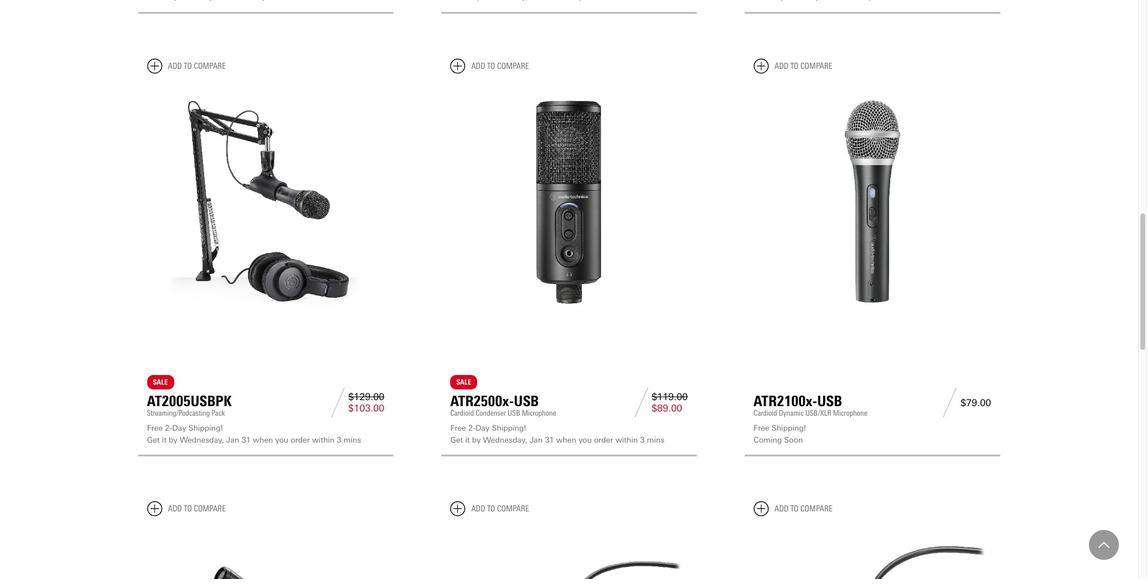 Task type: vqa. For each thing, say whether or not it's contained in the screenshot.
1st our from left
no



Task type: locate. For each thing, give the bounding box(es) containing it.
add
[[168, 61, 182, 71], [472, 61, 486, 71], [775, 61, 789, 71], [168, 504, 182, 515], [472, 504, 486, 515], [775, 504, 789, 515]]

to for atr4650 usb image
[[487, 504, 495, 515]]

3 shipping! from the left
[[772, 424, 807, 433]]

wednesday, down the pack
[[180, 436, 224, 445]]

0 horizontal spatial order
[[291, 436, 310, 445]]

2
[[165, 424, 170, 433], [469, 424, 473, 433]]

2 jan from the left
[[530, 436, 543, 445]]

2 down "atr2500x-"
[[469, 424, 473, 433]]

by for atr2500x-usb
[[472, 436, 481, 445]]

- down streaming/podcasting at bottom left
[[170, 424, 172, 433]]

free
[[147, 424, 163, 433], [451, 424, 466, 433], [754, 424, 770, 433]]

2 shipping! from the left
[[492, 424, 527, 433]]

1 31 from the left
[[242, 436, 251, 445]]

1 when from the left
[[253, 436, 273, 445]]

0 horizontal spatial 31
[[242, 436, 251, 445]]

usb/xlr
[[806, 409, 832, 418]]

2 divider line image from the left
[[631, 388, 652, 418]]

it for atr2500x-
[[465, 436, 470, 445]]

2 it from the left
[[465, 436, 470, 445]]

1 jan from the left
[[227, 436, 239, 445]]

cardioid inside atr2100x-usb cardioid dynamic usb/xlr microphone
[[754, 409, 778, 418]]

1 you from the left
[[275, 436, 289, 445]]

add to compare
[[168, 61, 226, 71], [472, 61, 529, 71], [775, 61, 833, 71], [168, 504, 226, 515], [472, 504, 529, 515], [775, 504, 833, 515]]

1 free from the left
[[147, 424, 163, 433]]

mins for atr2500x-usb
[[647, 436, 665, 445]]

free down "atr2500x-"
[[451, 424, 466, 433]]

microphone inside atr2100x-usb cardioid dynamic usb/xlr microphone
[[834, 409, 868, 418]]

$129.00 $103.00
[[349, 392, 385, 415]]

usb
[[514, 393, 539, 410], [818, 393, 843, 410], [508, 409, 520, 418]]

3
[[337, 436, 342, 445], [641, 436, 645, 445]]

dynamic
[[779, 409, 804, 418]]

microphone right condenser
[[522, 409, 557, 418]]

get down streaming/podcasting at bottom left
[[147, 436, 160, 445]]

0 horizontal spatial wednesday,
[[180, 436, 224, 445]]

sale inside "sale atr2500x-usb cardioid condenser usb microphone"
[[457, 379, 472, 387]]

add to compare for atgm1 usb image
[[168, 504, 226, 515]]

0 horizontal spatial by
[[169, 436, 178, 445]]

1 horizontal spatial it
[[465, 436, 470, 445]]

add to compare button
[[147, 59, 226, 74], [451, 59, 529, 74], [754, 59, 833, 74], [147, 502, 226, 517], [451, 502, 529, 517], [754, 502, 833, 517]]

1 horizontal spatial 3
[[641, 436, 645, 445]]

sale at2005usbpk streaming/podcasting pack
[[147, 379, 232, 418]]

day for usb
[[476, 424, 490, 433]]

compare for atr4697 usb image
[[801, 504, 833, 515]]

order for at2005usbpk
[[291, 436, 310, 445]]

sale up "atr2500x-"
[[457, 379, 472, 387]]

$79.00
[[961, 397, 992, 409]]

add to compare button for atr4650 usb image
[[451, 502, 529, 517]]

add to compare button for atr2500x usb image
[[451, 59, 529, 74]]

2 horizontal spatial free
[[754, 424, 770, 433]]

2 within from the left
[[616, 436, 638, 445]]

0 horizontal spatial 2
[[165, 424, 170, 433]]

cardioid inside "sale atr2500x-usb cardioid condenser usb microphone"
[[451, 409, 474, 418]]

it down streaming/podcasting at bottom left
[[162, 436, 167, 445]]

1 horizontal spatial sale
[[457, 379, 472, 387]]

cardioid
[[451, 409, 474, 418], [754, 409, 778, 418]]

1 sale from the left
[[153, 379, 168, 387]]

1 2 from the left
[[165, 424, 170, 433]]

jan down "sale atr2500x-usb cardioid condenser usb microphone"
[[530, 436, 543, 445]]

2 get from the left
[[451, 436, 463, 445]]

1 horizontal spatial -
[[473, 424, 476, 433]]

1 wednesday, from the left
[[180, 436, 224, 445]]

1 divider line image from the left
[[328, 388, 349, 418]]

1 horizontal spatial jan
[[530, 436, 543, 445]]

0 horizontal spatial microphone
[[522, 409, 557, 418]]

3 free from the left
[[754, 424, 770, 433]]

compare
[[194, 61, 226, 71], [497, 61, 529, 71], [801, 61, 833, 71], [194, 504, 226, 515], [497, 504, 529, 515], [801, 504, 833, 515]]

-
[[170, 424, 172, 433], [473, 424, 476, 433]]

1 day from the left
[[172, 424, 186, 433]]

1 horizontal spatial cardioid
[[754, 409, 778, 418]]

0 horizontal spatial sale
[[153, 379, 168, 387]]

2 you from the left
[[579, 436, 592, 445]]

1 get from the left
[[147, 436, 160, 445]]

jan
[[227, 436, 239, 445], [530, 436, 543, 445]]

0 horizontal spatial cardioid
[[451, 409, 474, 418]]

free 2 -day shipping! get it by wednesday, jan 31 when you order within 3 mins for at2005usbpk
[[147, 424, 361, 445]]

1 within from the left
[[312, 436, 335, 445]]

0 horizontal spatial free 2 -day shipping! get it by wednesday, jan 31 when you order within 3 mins
[[147, 424, 361, 445]]

1 horizontal spatial 31
[[545, 436, 554, 445]]

2 free from the left
[[451, 424, 466, 433]]

2 by from the left
[[472, 436, 481, 445]]

1 horizontal spatial when
[[557, 436, 577, 445]]

2 when from the left
[[557, 436, 577, 445]]

2 for at2005usbpk
[[165, 424, 170, 433]]

sale inside sale at2005usbpk streaming/podcasting pack
[[153, 379, 168, 387]]

2 - from the left
[[473, 424, 476, 433]]

microphone
[[522, 409, 557, 418], [834, 409, 868, 418]]

day
[[172, 424, 186, 433], [476, 424, 490, 433]]

2 free 2 -day shipping! get it by wednesday, jan 31 when you order within 3 mins from the left
[[451, 424, 665, 445]]

streaming/podcasting
[[147, 409, 210, 418]]

2 horizontal spatial shipping!
[[772, 424, 807, 433]]

1 by from the left
[[169, 436, 178, 445]]

it
[[162, 436, 167, 445], [465, 436, 470, 445]]

at2005usbpk
[[147, 393, 232, 410]]

shipping! up soon at bottom
[[772, 424, 807, 433]]

2 for atr2500x-usb
[[469, 424, 473, 433]]

1 - from the left
[[170, 424, 172, 433]]

cardioid left condenser
[[451, 409, 474, 418]]

free 2 -day shipping! get it by wednesday, jan 31 when you order within 3 mins
[[147, 424, 361, 445], [451, 424, 665, 445]]

atr2500x usb image
[[451, 83, 688, 321]]

2 31 from the left
[[545, 436, 554, 445]]

day for streaming/podcasting
[[172, 424, 186, 433]]

0 horizontal spatial divider line image
[[328, 388, 349, 418]]

to for "at2005usbpk" image
[[184, 61, 192, 71]]

0 horizontal spatial shipping!
[[189, 424, 223, 433]]

divider line image
[[328, 388, 349, 418], [631, 388, 652, 418], [940, 388, 961, 418]]

mins down $89.00
[[647, 436, 665, 445]]

1 order from the left
[[291, 436, 310, 445]]

by down streaming/podcasting at bottom left
[[169, 436, 178, 445]]

you
[[275, 436, 289, 445], [579, 436, 592, 445]]

mins
[[344, 436, 361, 445], [647, 436, 665, 445]]

when
[[253, 436, 273, 445], [557, 436, 577, 445]]

1 horizontal spatial order
[[594, 436, 613, 445]]

1 mins from the left
[[344, 436, 361, 445]]

0 horizontal spatial you
[[275, 436, 289, 445]]

within
[[312, 436, 335, 445], [616, 436, 638, 445]]

- for at2005usbpk
[[170, 424, 172, 433]]

0 horizontal spatial get
[[147, 436, 160, 445]]

to
[[184, 61, 192, 71], [487, 61, 495, 71], [791, 61, 799, 71], [184, 504, 192, 515], [487, 504, 495, 515], [791, 504, 799, 515]]

1 horizontal spatial within
[[616, 436, 638, 445]]

2 3 from the left
[[641, 436, 645, 445]]

shipping! for usb
[[492, 424, 527, 433]]

2 horizontal spatial divider line image
[[940, 388, 961, 418]]

mins down $103.00
[[344, 436, 361, 445]]

2 day from the left
[[476, 424, 490, 433]]

soon
[[785, 436, 803, 445]]

shipping! down condenser
[[492, 424, 527, 433]]

order
[[291, 436, 310, 445], [594, 436, 613, 445]]

1 microphone from the left
[[522, 409, 557, 418]]

0 horizontal spatial -
[[170, 424, 172, 433]]

atr2100x-usb cardioid dynamic usb/xlr microphone
[[754, 393, 868, 418]]

1 3 from the left
[[337, 436, 342, 445]]

microphone right usb/xlr
[[834, 409, 868, 418]]

- down "atr2500x-"
[[473, 424, 476, 433]]

get for atr2500x-
[[451, 436, 463, 445]]

sale
[[153, 379, 168, 387], [457, 379, 472, 387]]

sale atr2500x-usb cardioid condenser usb microphone
[[451, 379, 557, 418]]

0 horizontal spatial 3
[[337, 436, 342, 445]]

sale up at2005usbpk
[[153, 379, 168, 387]]

2 down streaming/podcasting at bottom left
[[165, 424, 170, 433]]

3 divider line image from the left
[[940, 388, 961, 418]]

1 horizontal spatial mins
[[647, 436, 665, 445]]

2 cardioid from the left
[[754, 409, 778, 418]]

1 horizontal spatial free
[[451, 424, 466, 433]]

1 cardioid from the left
[[451, 409, 474, 418]]

2 wednesday, from the left
[[483, 436, 528, 445]]

1 horizontal spatial divider line image
[[631, 388, 652, 418]]

1 it from the left
[[162, 436, 167, 445]]

31 for at2005usbpk
[[242, 436, 251, 445]]

pack
[[212, 409, 225, 418]]

1 horizontal spatial day
[[476, 424, 490, 433]]

free up coming at the bottom right of the page
[[754, 424, 770, 433]]

2 microphone from the left
[[834, 409, 868, 418]]

shipping! down the pack
[[189, 424, 223, 433]]

cardioid up "free shipping! coming soon"
[[754, 409, 778, 418]]

$103.00
[[349, 403, 385, 415]]

day down streaming/podcasting at bottom left
[[172, 424, 186, 433]]

2 2 from the left
[[469, 424, 473, 433]]

2 order from the left
[[594, 436, 613, 445]]

31
[[242, 436, 251, 445], [545, 436, 554, 445]]

divider line image for usb
[[631, 388, 652, 418]]

1 free 2 -day shipping! get it by wednesday, jan 31 when you order within 3 mins from the left
[[147, 424, 361, 445]]

get for at2005usbpk
[[147, 436, 160, 445]]

1 horizontal spatial shipping!
[[492, 424, 527, 433]]

1 horizontal spatial microphone
[[834, 409, 868, 418]]

shipping!
[[189, 424, 223, 433], [492, 424, 527, 433], [772, 424, 807, 433]]

divider line image for streaming/podcasting
[[328, 388, 349, 418]]

add for atgm1 usb image
[[168, 504, 182, 515]]

by
[[169, 436, 178, 445], [472, 436, 481, 445]]

free down streaming/podcasting at bottom left
[[147, 424, 163, 433]]

add to compare for atr2100x usb image
[[775, 61, 833, 71]]

1 horizontal spatial wednesday,
[[483, 436, 528, 445]]

microphone inside "sale atr2500x-usb cardioid condenser usb microphone"
[[522, 409, 557, 418]]

add for atr4650 usb image
[[472, 504, 486, 515]]

jan down at2005usbpk
[[227, 436, 239, 445]]

31 for atr2500x-usb
[[545, 436, 554, 445]]

add to compare for "at2005usbpk" image
[[168, 61, 226, 71]]

wednesday, down condenser
[[483, 436, 528, 445]]

1 shipping! from the left
[[189, 424, 223, 433]]

day down condenser
[[476, 424, 490, 433]]

1 horizontal spatial you
[[579, 436, 592, 445]]

2 sale from the left
[[457, 379, 472, 387]]

0 horizontal spatial jan
[[227, 436, 239, 445]]

0 horizontal spatial when
[[253, 436, 273, 445]]

by down condenser
[[472, 436, 481, 445]]

add to compare button for atgm1 usb image
[[147, 502, 226, 517]]

wednesday,
[[180, 436, 224, 445], [483, 436, 528, 445]]

1 horizontal spatial get
[[451, 436, 463, 445]]

$129.00
[[349, 392, 385, 403]]

2 mins from the left
[[647, 436, 665, 445]]

it down "atr2500x-"
[[465, 436, 470, 445]]

0 horizontal spatial it
[[162, 436, 167, 445]]

0 horizontal spatial free
[[147, 424, 163, 433]]

$89.00
[[652, 403, 683, 415]]

1 horizontal spatial 2
[[469, 424, 473, 433]]

1 horizontal spatial free 2 -day shipping! get it by wednesday, jan 31 when you order within 3 mins
[[451, 424, 665, 445]]

add for atr4697 usb image
[[775, 504, 789, 515]]

get
[[147, 436, 160, 445], [451, 436, 463, 445]]

get down "atr2500x-"
[[451, 436, 463, 445]]

1 horizontal spatial by
[[472, 436, 481, 445]]

0 horizontal spatial day
[[172, 424, 186, 433]]

0 horizontal spatial within
[[312, 436, 335, 445]]

0 horizontal spatial mins
[[344, 436, 361, 445]]



Task type: describe. For each thing, give the bounding box(es) containing it.
wednesday, for usb
[[483, 436, 528, 445]]

to for atgm1 usb image
[[184, 504, 192, 515]]

condenser
[[476, 409, 506, 418]]

$119.00 $89.00
[[652, 392, 688, 415]]

add for atr2500x usb image
[[472, 61, 486, 71]]

jan for atr2500x-usb
[[530, 436, 543, 445]]

order for atr2500x-usb
[[594, 436, 613, 445]]

$119.00
[[652, 392, 688, 403]]

- for atr2500x-usb
[[473, 424, 476, 433]]

to for atr4697 usb image
[[791, 504, 799, 515]]

atr4650 usb image
[[451, 527, 688, 580]]

compare for atr2500x usb image
[[497, 61, 529, 71]]

you for at2005usbpk
[[275, 436, 289, 445]]

by for at2005usbpk
[[169, 436, 178, 445]]

add to compare for atr4697 usb image
[[775, 504, 833, 515]]

shipping! inside "free shipping! coming soon"
[[772, 424, 807, 433]]

free for at2005usbpk
[[147, 424, 163, 433]]

to for atr2100x usb image
[[791, 61, 799, 71]]

free 2 -day shipping! get it by wednesday, jan 31 when you order within 3 mins for atr2500x-usb
[[451, 424, 665, 445]]

you for atr2500x-usb
[[579, 436, 592, 445]]

wednesday, for streaming/podcasting
[[180, 436, 224, 445]]

atr2500x-
[[451, 393, 514, 410]]

add for "at2005usbpk" image
[[168, 61, 182, 71]]

mins for at2005usbpk
[[344, 436, 361, 445]]

free for atr2500x-usb
[[451, 424, 466, 433]]

compare for atr2100x usb image
[[801, 61, 833, 71]]

jan for at2005usbpk
[[227, 436, 239, 445]]

add to compare button for atr4697 usb image
[[754, 502, 833, 517]]

atr2100x-
[[754, 393, 818, 410]]

usb inside atr2100x-usb cardioid dynamic usb/xlr microphone
[[818, 393, 843, 410]]

sale for atr2500x-
[[457, 379, 472, 387]]

coming
[[754, 436, 782, 445]]

sale for at2005usbpk
[[153, 379, 168, 387]]

when for at2005usbpk
[[253, 436, 273, 445]]

add to compare for atr2500x usb image
[[472, 61, 529, 71]]

compare for "at2005usbpk" image
[[194, 61, 226, 71]]

3 for at2005usbpk
[[337, 436, 342, 445]]

add to compare button for "at2005usbpk" image
[[147, 59, 226, 74]]

when for atr2500x-usb
[[557, 436, 577, 445]]

within for at2005usbpk
[[312, 436, 335, 445]]

compare for atgm1 usb image
[[194, 504, 226, 515]]

atr2100x usb image
[[754, 83, 992, 321]]

at2005usbpk image
[[147, 83, 385, 321]]

free inside "free shipping! coming soon"
[[754, 424, 770, 433]]

atgm1 usb image
[[147, 527, 385, 580]]

add for atr2100x usb image
[[775, 61, 789, 71]]

3 for atr2500x-usb
[[641, 436, 645, 445]]

add to compare for atr4650 usb image
[[472, 504, 529, 515]]

add to compare button for atr2100x usb image
[[754, 59, 833, 74]]

atr4697 usb image
[[754, 527, 992, 580]]

compare for atr4650 usb image
[[497, 504, 529, 515]]

arrow up image
[[1099, 540, 1110, 551]]

within for atr2500x-usb
[[616, 436, 638, 445]]

it for at2005usbpk
[[162, 436, 167, 445]]

shipping! for streaming/podcasting
[[189, 424, 223, 433]]

to for atr2500x usb image
[[487, 61, 495, 71]]

free shipping! coming soon
[[754, 424, 807, 445]]



